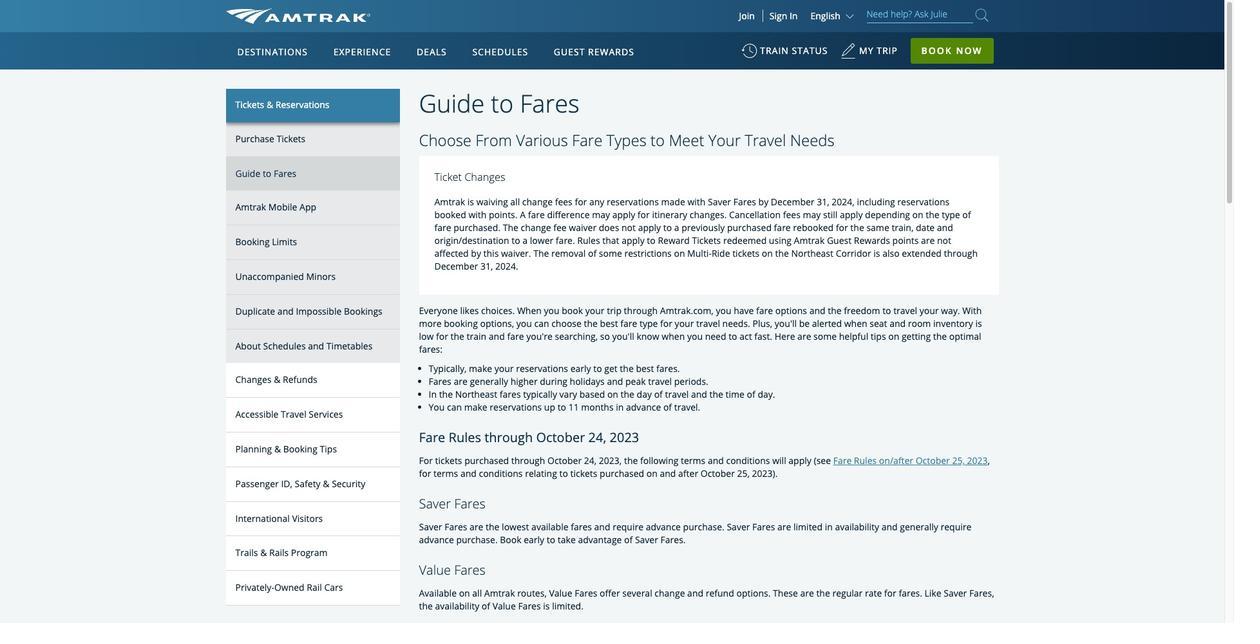 Task type: locate. For each thing, give the bounding box(es) containing it.
may up rebooked
[[803, 209, 821, 221]]

0 horizontal spatial generally
[[470, 376, 508, 388]]

a
[[675, 222, 680, 234], [523, 235, 528, 247]]

25, left ,
[[953, 455, 965, 467]]

terms
[[681, 455, 706, 467], [434, 468, 458, 480]]

application
[[274, 108, 583, 288]]

for down still
[[836, 222, 848, 234]]

fares inside the secondary "navigation"
[[274, 167, 297, 180]]

for inside , for terms and conditions relating to tickets purchased on and after october 25, 2023).
[[419, 468, 431, 480]]

0 horizontal spatial purchase.
[[456, 534, 498, 547]]

change up a
[[522, 196, 553, 208]]

Please enter your search item search field
[[867, 6, 973, 23]]

for right rate
[[885, 588, 897, 600]]

0 vertical spatial tickets
[[733, 248, 760, 260]]

reservations up the does
[[607, 196, 659, 208]]

banner containing join
[[0, 0, 1225, 298]]

1 vertical spatial guide to fares
[[236, 167, 297, 180]]

0 vertical spatial guest
[[554, 46, 585, 58]]

generally inside saver fares are the lowest available fares and require advance purchase. saver fares are limited in availability and generally require advance purchase. book early to take advantage of saver fares.
[[900, 521, 939, 534]]

advance up fares.
[[646, 521, 681, 534]]

of inside saver fares are the lowest available fares and require advance purchase. saver fares are limited in availability and generally require advance purchase. book early to take advantage of saver fares.
[[624, 534, 633, 547]]

train status link
[[742, 39, 828, 70]]

value
[[419, 562, 451, 580], [549, 588, 573, 600], [493, 601, 516, 613]]

1 vertical spatial tickets
[[277, 133, 306, 145]]

when
[[845, 318, 868, 330], [662, 331, 685, 343]]

conditions left relating
[[479, 468, 523, 480]]

december
[[771, 196, 815, 208], [435, 260, 478, 273]]

0 horizontal spatial rewards
[[588, 46, 635, 58]]

waiving
[[477, 196, 508, 208]]

in right months
[[616, 402, 624, 414]]

1 vertical spatial travel
[[281, 409, 307, 421]]

a up waiver.
[[523, 235, 528, 247]]

2 vertical spatial tickets
[[692, 235, 721, 247]]

0 vertical spatial in
[[790, 10, 798, 22]]

0 vertical spatial availability
[[835, 521, 880, 534]]

passenger id, safety & security
[[236, 478, 365, 490]]

can inside everyone likes choices. when you book your trip through amtrak.com, you have fare options and the freedom to travel your way. with more booking options, you can choose the best fare type for your travel needs. plus, you'll be alerted when seat and room inventory is low for the train and fare you're searching, so you'll know when you need to act fast. here are some helpful tips on getting the optimal fares:
[[535, 318, 549, 330]]

the down using
[[775, 248, 789, 260]]

0 horizontal spatial early
[[524, 534, 545, 547]]

31, down this
[[481, 260, 493, 273]]

to inside guide to fares link
[[263, 167, 271, 180]]

1 horizontal spatial availability
[[835, 521, 880, 534]]

a
[[520, 209, 526, 221]]

fares. inside typically, make your reservations early to get the best fares. fares are generally higher during holidays and peak travel periods. in the northeast fares typically vary based on the day of travel and the time of day. you can make reservations up to 11 months in advance of travel.
[[657, 363, 680, 375]]

fare rules through october 24, 2023
[[419, 429, 639, 447]]

value up the limited.
[[549, 588, 573, 600]]

the left "lowest"
[[486, 521, 500, 534]]

the
[[926, 209, 940, 221], [851, 222, 865, 234], [775, 248, 789, 260], [828, 305, 842, 317], [584, 318, 598, 330], [451, 331, 465, 343], [934, 331, 947, 343], [620, 363, 634, 375], [439, 389, 453, 401], [621, 389, 635, 401], [710, 389, 724, 401], [624, 455, 638, 467], [486, 521, 500, 534], [817, 588, 830, 600], [419, 601, 433, 613]]

travel inside accessible travel services link
[[281, 409, 307, 421]]

1 horizontal spatial require
[[941, 521, 972, 534]]

are down typically,
[[454, 376, 468, 388]]

your inside typically, make your reservations early to get the best fares. fares are generally higher during holidays and peak travel periods. in the northeast fares typically vary based on the day of travel and the time of day. you can make reservations up to 11 months in advance of travel.
[[495, 363, 514, 375]]

availability inside available on all amtrak routes, value fares offer several change and refund options. these are the regular rate for fares. like saver fares, the availability of value fares is limited.
[[435, 601, 480, 613]]

day.
[[758, 389, 776, 401]]

tickets inside tickets & reservations link
[[236, 99, 264, 111]]

amtrak inside available on all amtrak routes, value fares offer several change and refund options. these are the regular rate for fares. like saver fares, the availability of value fares is limited.
[[484, 588, 515, 600]]

0 vertical spatial a
[[675, 222, 680, 234]]

english
[[811, 10, 841, 22]]

2 vertical spatial tickets
[[571, 468, 598, 480]]

id,
[[281, 478, 293, 490]]

early up holidays
[[571, 363, 591, 375]]

0 vertical spatial generally
[[470, 376, 508, 388]]

fare right '(see'
[[834, 455, 852, 467]]

0 horizontal spatial type
[[640, 318, 658, 330]]

to down purchase tickets
[[263, 167, 271, 180]]

october up relating
[[548, 455, 582, 467]]

1 horizontal spatial fares
[[571, 521, 592, 534]]

with
[[688, 196, 706, 208], [469, 209, 487, 221]]

are inside amtrak is waiving all change fees for any reservations made with saver fares by december 31, 2024, including reservations booked with points. a fare difference may apply for itinerary changes. cancellation fees may still apply depending on the type of fare purchased. the change fee waiver does not apply to a previously purchased fare rebooked for the same train, date and origin/destination to a lower fare. rules that apply to reward tickets redeemed using amtrak guest rewards points are not affected by this waiver. the removal of some restrictions on multi-ride tickets on the northeast corridor is also extended through december 31, 2024.
[[921, 235, 935, 247]]

require
[[613, 521, 644, 534], [941, 521, 972, 534]]

when up helpful
[[845, 318, 868, 330]]

tickets
[[236, 99, 264, 111], [277, 133, 306, 145], [692, 235, 721, 247]]

amtrak
[[435, 196, 465, 208], [236, 201, 266, 214], [794, 235, 825, 247], [484, 588, 515, 600]]

trails
[[236, 547, 258, 560]]

0 vertical spatial rules
[[578, 235, 600, 247]]

all inside available on all amtrak routes, value fares offer several change and refund options. these are the regular rate for fares. like saver fares, the availability of value fares is limited.
[[473, 588, 482, 600]]

waiver.
[[501, 248, 531, 260]]

1 vertical spatial changes
[[236, 374, 272, 386]]

1 horizontal spatial travel
[[745, 129, 786, 151]]

tips
[[871, 331, 886, 343]]

accessible travel services link
[[226, 398, 400, 433]]

fares inside typically, make your reservations early to get the best fares. fares are generally higher during holidays and peak travel periods. in the northeast fares typically vary based on the day of travel and the time of day. you can make reservations up to 11 months in advance of travel.
[[429, 376, 452, 388]]

advance down "day"
[[626, 402, 661, 414]]

advance inside typically, make your reservations early to get the best fares. fares are generally higher during holidays and peak travel periods. in the northeast fares typically vary based on the day of travel and the time of day. you can make reservations up to 11 months in advance of travel.
[[626, 402, 661, 414]]

origin/destination
[[435, 235, 509, 247]]

plus,
[[753, 318, 773, 330]]

a up reward on the right
[[675, 222, 680, 234]]

0 vertical spatial changes
[[465, 170, 506, 185]]

2 may from the left
[[803, 209, 821, 221]]

months
[[581, 402, 614, 414]]

this
[[484, 248, 499, 260]]

1 may from the left
[[592, 209, 610, 221]]

the up date
[[926, 209, 940, 221]]

the left same
[[851, 222, 865, 234]]

booking
[[444, 318, 478, 330]]

is down routes,
[[543, 601, 550, 613]]

cars
[[324, 582, 343, 594]]

changes.
[[690, 209, 727, 221]]

1 vertical spatial a
[[523, 235, 528, 247]]

advantage
[[578, 534, 622, 547]]

0 horizontal spatial in
[[429, 389, 437, 401]]

take
[[558, 534, 576, 547]]

purchased up redeemed at the top of page
[[727, 222, 772, 234]]

book now
[[922, 44, 983, 57]]

11
[[569, 402, 579, 414]]

and inside amtrak is waiving all change fees for any reservations made with saver fares by december 31, 2024, including reservations booked with points. a fare difference may apply for itinerary changes. cancellation fees may still apply depending on the type of fare purchased. the change fee waiver does not apply to a previously purchased fare rebooked for the same train, date and origin/destination to a lower fare. rules that apply to reward tickets redeemed using amtrak guest rewards points are not affected by this waiver. the removal of some restrictions on multi-ride tickets on the northeast corridor is also extended through december 31, 2024.
[[937, 222, 954, 234]]

typically
[[523, 389, 557, 401]]

available on all amtrak routes, value fares offer several change and refund options. these are the regular rate for fares. like saver fares, the availability of value fares is limited.
[[419, 588, 995, 613]]

you up the choose
[[544, 305, 560, 317]]

to left meet
[[651, 129, 665, 151]]

booking limits link
[[226, 226, 400, 260]]

1 horizontal spatial guide to fares
[[419, 86, 580, 120]]

2 vertical spatial purchased
[[600, 468, 644, 480]]

can right you
[[447, 402, 462, 414]]

amtrak left mobile
[[236, 201, 266, 214]]

2 horizontal spatial tickets
[[733, 248, 760, 260]]

travel
[[894, 305, 918, 317], [697, 318, 720, 330], [648, 376, 672, 388], [665, 389, 689, 401]]

1 vertical spatial best
[[636, 363, 654, 375]]

on right tips at the right
[[889, 331, 900, 343]]

1 vertical spatial advance
[[646, 521, 681, 534]]

all inside amtrak is waiving all change fees for any reservations made with saver fares by december 31, 2024, including reservations booked with points. a fare difference may apply for itinerary changes. cancellation fees may still apply depending on the type of fare purchased. the change fee waiver does not apply to a previously purchased fare rebooked for the same train, date and origin/destination to a lower fare. rules that apply to reward tickets redeemed using amtrak guest rewards points are not affected by this waiver. the removal of some restrictions on multi-ride tickets on the northeast corridor is also extended through december 31, 2024.
[[511, 196, 520, 208]]

schedules link
[[467, 32, 534, 70]]

1 horizontal spatial northeast
[[792, 248, 834, 260]]

difference
[[547, 209, 590, 221]]

october down for tickets purchased through october 24, 2023, the following terms and conditions will apply (see fare rules on/after october 25, 2023
[[701, 468, 735, 480]]

are inside typically, make your reservations early to get the best fares. fares are generally higher during holidays and peak travel periods. in the northeast fares typically vary based on the day of travel and the time of day. you can make reservations up to 11 months in advance of travel.
[[454, 376, 468, 388]]

& for refunds
[[274, 374, 281, 386]]

fare down trip
[[621, 318, 638, 330]]

0 vertical spatial terms
[[681, 455, 706, 467]]

1 vertical spatial purchase.
[[456, 534, 498, 547]]

1 vertical spatial terms
[[434, 468, 458, 480]]

1 vertical spatial some
[[814, 331, 837, 343]]

on up date
[[913, 209, 924, 221]]

0 vertical spatial purchase.
[[683, 521, 725, 534]]

1 horizontal spatial generally
[[900, 521, 939, 534]]

1 horizontal spatial fares.
[[899, 588, 923, 600]]

1 vertical spatial conditions
[[479, 468, 523, 480]]

tickets down tickets & reservations
[[277, 133, 306, 145]]

types
[[607, 129, 647, 151]]

purchased.
[[454, 222, 501, 234]]

available
[[419, 588, 457, 600]]

act
[[740, 331, 752, 343]]

, for terms and conditions relating to tickets purchased on and after october 25, 2023).
[[419, 455, 990, 480]]

0 vertical spatial advance
[[626, 402, 661, 414]]

guest inside amtrak is waiving all change fees for any reservations made with saver fares by december 31, 2024, including reservations booked with points. a fare difference may apply for itinerary changes. cancellation fees may still apply depending on the type of fare purchased. the change fee waiver does not apply to a previously purchased fare rebooked for the same train, date and origin/destination to a lower fare. rules that apply to reward tickets redeemed using amtrak guest rewards points are not affected by this waiver. the removal of some restrictions on multi-ride tickets on the northeast corridor is also extended through december 31, 2024.
[[827, 235, 852, 247]]

so
[[600, 331, 610, 343]]

to up from
[[491, 86, 514, 120]]

inventory
[[934, 318, 974, 330]]

may down any
[[592, 209, 610, 221]]

1 horizontal spatial rewards
[[854, 235, 890, 247]]

book
[[562, 305, 583, 317]]

not right the does
[[622, 222, 636, 234]]

1 vertical spatial make
[[464, 402, 488, 414]]

early inside typically, make your reservations early to get the best fares. fares are generally higher during holidays and peak travel periods. in the northeast fares typically vary based on the day of travel and the time of day. you can make reservations up to 11 months in advance of travel.
[[571, 363, 591, 375]]

25, left the 2023).
[[737, 468, 750, 480]]

to left act
[[729, 331, 738, 343]]

book
[[922, 44, 953, 57]]

terms up after
[[681, 455, 706, 467]]

october inside , for terms and conditions relating to tickets purchased on and after october 25, 2023).
[[701, 468, 735, 480]]

up
[[544, 402, 555, 414]]

24, left 2023,
[[584, 455, 597, 467]]

after
[[679, 468, 699, 480]]

and inside available on all amtrak routes, value fares offer several change and refund options. these are the regular rate for fares. like saver fares, the availability of value fares is limited.
[[688, 588, 704, 600]]

train status
[[760, 44, 828, 57]]

the down peak
[[621, 389, 635, 401]]

0 horizontal spatial guest
[[554, 46, 585, 58]]

1 horizontal spatial guest
[[827, 235, 852, 247]]

all up a
[[511, 196, 520, 208]]

fare up using
[[774, 222, 791, 234]]

passenger id, safety & security link
[[226, 468, 400, 502]]

tickets right relating
[[571, 468, 598, 480]]

your up higher
[[495, 363, 514, 375]]

0 vertical spatial change
[[522, 196, 553, 208]]

choose
[[552, 318, 582, 330]]

0 horizontal spatial fares
[[500, 389, 521, 401]]

through inside amtrak is waiving all change fees for any reservations made with saver fares by december 31, 2024, including reservations booked with points. a fare difference may apply for itinerary changes. cancellation fees may still apply depending on the type of fare purchased. the change fee waiver does not apply to a previously purchased fare rebooked for the same train, date and origin/destination to a lower fare. rules that apply to reward tickets redeemed using amtrak guest rewards points are not affected by this waiver. the removal of some restrictions on multi-ride tickets on the northeast corridor is also extended through december 31, 2024.
[[944, 248, 978, 260]]

trails & rails program
[[236, 547, 328, 560]]

1 horizontal spatial tickets
[[277, 133, 306, 145]]

also
[[883, 248, 900, 260]]

some down alerted
[[814, 331, 837, 343]]

2 horizontal spatial tickets
[[692, 235, 721, 247]]

1 vertical spatial fares
[[571, 521, 592, 534]]

0 horizontal spatial guide to fares
[[236, 167, 297, 180]]

0 vertical spatial 31,
[[817, 196, 830, 208]]

fare down booked
[[435, 222, 451, 234]]

0 horizontal spatial fare
[[419, 429, 445, 447]]

purchase.
[[683, 521, 725, 534], [456, 534, 498, 547]]

0 horizontal spatial availability
[[435, 601, 480, 613]]

itinerary
[[652, 209, 688, 221]]

regular
[[833, 588, 863, 600]]

way.
[[942, 305, 960, 317]]

guide to fares inside the secondary "navigation"
[[236, 167, 297, 180]]

more
[[419, 318, 442, 330]]

banner
[[0, 0, 1225, 298]]

status
[[792, 44, 828, 57]]

0 horizontal spatial changes
[[236, 374, 272, 386]]

& right planning
[[274, 443, 281, 456]]

1 horizontal spatial you'll
[[775, 318, 797, 330]]

minors
[[306, 271, 336, 283]]

for down amtrak.com,
[[661, 318, 673, 330]]

on inside typically, make your reservations early to get the best fares. fares are generally higher during holidays and peak travel periods. in the northeast fares typically vary based on the day of travel and the time of day. you can make reservations up to 11 months in advance of travel.
[[608, 389, 619, 401]]

for tickets purchased through october 24, 2023, the following terms and conditions will apply (see fare rules on/after october 25, 2023
[[419, 455, 988, 467]]

0 horizontal spatial conditions
[[479, 468, 523, 480]]

type up know
[[640, 318, 658, 330]]

you'll right so
[[612, 331, 635, 343]]

experience
[[334, 46, 391, 58]]

fares
[[500, 389, 521, 401], [571, 521, 592, 534]]

1 horizontal spatial early
[[571, 363, 591, 375]]

by down origin/destination
[[471, 248, 481, 260]]

you
[[429, 402, 445, 414]]

will
[[773, 455, 787, 467]]

northeast inside typically, make your reservations early to get the best fares. fares are generally higher during holidays and peak travel periods. in the northeast fares typically vary based on the day of travel and the time of day. you can make reservations up to 11 months in advance of travel.
[[455, 389, 498, 401]]

changes down about
[[236, 374, 272, 386]]

fares.
[[657, 363, 680, 375], [899, 588, 923, 600]]

2 vertical spatial rules
[[854, 455, 877, 467]]

1 horizontal spatial fare
[[572, 129, 603, 151]]

1 vertical spatial 25,
[[737, 468, 750, 480]]

reservations down higher
[[490, 402, 542, 414]]

fare up for
[[419, 429, 445, 447]]

2 horizontal spatial purchased
[[727, 222, 772, 234]]

advance
[[626, 402, 661, 414], [646, 521, 681, 534], [419, 534, 454, 547]]

purchased down fare rules through october 24, 2023
[[465, 455, 509, 467]]

can up you're
[[535, 318, 549, 330]]

type inside amtrak is waiving all change fees for any reservations made with saver fares by december 31, 2024, including reservations booked with points. a fare difference may apply for itinerary changes. cancellation fees may still apply depending on the type of fare purchased. the change fee waiver does not apply to a previously purchased fare rebooked for the same train, date and origin/destination to a lower fare. rules that apply to reward tickets redeemed using amtrak guest rewards points are not affected by this waiver. the removal of some restrictions on multi-ride tickets on the northeast corridor is also extended through december 31, 2024.
[[942, 209, 961, 221]]

booking left limits
[[236, 236, 270, 248]]

best up peak
[[636, 363, 654, 375]]

2 vertical spatial fare
[[834, 455, 852, 467]]

0 vertical spatial some
[[599, 248, 622, 260]]

limited
[[794, 521, 823, 534]]

best
[[600, 318, 618, 330], [636, 363, 654, 375]]

0 vertical spatial type
[[942, 209, 961, 221]]

of
[[963, 209, 971, 221], [588, 248, 597, 260], [654, 389, 663, 401], [747, 389, 756, 401], [664, 402, 672, 414], [624, 534, 633, 547], [482, 601, 490, 613]]

some inside amtrak is waiving all change fees for any reservations made with saver fares by december 31, 2024, including reservations booked with points. a fare difference may apply for itinerary changes. cancellation fees may still apply depending on the type of fare purchased. the change fee waiver does not apply to a previously purchased fare rebooked for the same train, date and origin/destination to a lower fare. rules that apply to reward tickets redeemed using amtrak guest rewards points are not affected by this waiver. the removal of some restrictions on multi-ride tickets on the northeast corridor is also extended through december 31, 2024.
[[599, 248, 622, 260]]

your left trip
[[586, 305, 605, 317]]

terms inside , for terms and conditions relating to tickets purchased on and after october 25, 2023).
[[434, 468, 458, 480]]

1 horizontal spatial 31,
[[817, 196, 830, 208]]

& left 'rails'
[[260, 547, 267, 560]]

fares. left like
[[899, 588, 923, 600]]

can inside typically, make your reservations early to get the best fares. fares are generally higher during holidays and peak travel periods. in the northeast fares typically vary based on the day of travel and the time of day. you can make reservations up to 11 months in advance of travel.
[[447, 402, 462, 414]]

0 horizontal spatial 2023
[[610, 429, 639, 447]]

about
[[236, 340, 261, 352]]

amtrak left routes,
[[484, 588, 515, 600]]

on inside available on all amtrak routes, value fares offer several change and refund options. these are the regular rate for fares. like saver fares, the availability of value fares is limited.
[[459, 588, 470, 600]]

like
[[925, 588, 942, 600]]

0 horizontal spatial tickets
[[236, 99, 264, 111]]

2 vertical spatial value
[[493, 601, 516, 613]]

you left need
[[687, 331, 703, 343]]

terms up saver fares
[[434, 468, 458, 480]]

the down 'lower'
[[534, 248, 549, 260]]

are down be
[[798, 331, 812, 343]]

for inside available on all amtrak routes, value fares offer several change and refund options. these are the regular rate for fares. like saver fares, the availability of value fares is limited.
[[885, 588, 897, 600]]

1 vertical spatial in
[[825, 521, 833, 534]]

guide to fares link
[[226, 157, 400, 191]]

with up purchased. in the top left of the page
[[469, 209, 487, 221]]

in up you
[[429, 389, 437, 401]]

0 vertical spatial in
[[616, 402, 624, 414]]

1 vertical spatial fare
[[419, 429, 445, 447]]

choices.
[[481, 305, 515, 317]]

& left refunds
[[274, 374, 281, 386]]

0 vertical spatial conditions
[[727, 455, 770, 467]]

1 vertical spatial 2023
[[968, 455, 988, 467]]

the down the available
[[419, 601, 433, 613]]

0 horizontal spatial can
[[447, 402, 462, 414]]

availability down the available
[[435, 601, 480, 613]]

1 horizontal spatial conditions
[[727, 455, 770, 467]]

planning & booking tips
[[236, 443, 337, 456]]

train
[[467, 331, 487, 343]]

helpful
[[839, 331, 869, 343]]

saver inside amtrak is waiving all change fees for any reservations made with saver fares by december 31, 2024, including reservations booked with points. a fare difference may apply for itinerary changes. cancellation fees may still apply depending on the type of fare purchased. the change fee waiver does not apply to a previously purchased fare rebooked for the same train, date and origin/destination to a lower fare. rules that apply to reward tickets redeemed using amtrak guest rewards points are not affected by this waiver. the removal of some restrictions on multi-ride tickets on the northeast corridor is also extended through december 31, 2024.
[[708, 196, 731, 208]]

0 vertical spatial early
[[571, 363, 591, 375]]

following
[[640, 455, 679, 467]]

1 vertical spatial booking
[[283, 443, 318, 456]]

to left 11 at the bottom left of page
[[558, 402, 566, 414]]

1 vertical spatial early
[[524, 534, 545, 547]]

international visitors link
[[226, 502, 400, 537]]

travel left services
[[281, 409, 307, 421]]

1 horizontal spatial not
[[938, 235, 952, 247]]

0 vertical spatial fees
[[555, 196, 573, 208]]

by
[[759, 196, 769, 208], [471, 248, 481, 260]]

to right relating
[[560, 468, 568, 480]]

low
[[419, 331, 434, 343]]

the down the points.
[[503, 222, 519, 234]]

peak
[[626, 376, 646, 388]]

1 vertical spatial value
[[549, 588, 573, 600]]

2 require from the left
[[941, 521, 972, 534]]

0 horizontal spatial not
[[622, 222, 636, 234]]

& for rails
[[260, 547, 267, 560]]

0 horizontal spatial may
[[592, 209, 610, 221]]

northeast down typically,
[[455, 389, 498, 401]]

december up rebooked
[[771, 196, 815, 208]]

apply up the does
[[613, 209, 636, 221]]

0 vertical spatial december
[[771, 196, 815, 208]]

deals button
[[412, 34, 452, 70]]

booking limits
[[236, 236, 297, 248]]

availability right limited
[[835, 521, 880, 534]]

guest inside popup button
[[554, 46, 585, 58]]

1 horizontal spatial value
[[493, 601, 516, 613]]

1 vertical spatial guest
[[827, 235, 852, 247]]

1 vertical spatial not
[[938, 235, 952, 247]]



Task type: describe. For each thing, give the bounding box(es) containing it.
0 horizontal spatial rules
[[449, 429, 481, 447]]

schedules
[[263, 340, 306, 352]]

sign in
[[770, 10, 798, 22]]

you down when
[[517, 318, 532, 330]]

is left waiving
[[468, 196, 474, 208]]

fares inside saver fares are the lowest available fares and require advance purchase. saver fares are limited in availability and generally require advance purchase. book early to take advantage of saver fares.
[[571, 521, 592, 534]]

privately-owned rail cars
[[236, 582, 343, 594]]

fare up plus,
[[757, 305, 773, 317]]

generally inside typically, make your reservations early to get the best fares. fares are generally higher during holidays and peak travel periods. in the northeast fares typically vary based on the day of travel and the time of day. you can make reservations up to 11 months in advance of travel.
[[470, 376, 508, 388]]

are inside available on all amtrak routes, value fares offer several change and refund options. these are the regular rate for fares. like saver fares, the availability of value fares is limited.
[[801, 588, 814, 600]]

offer
[[600, 588, 620, 600]]

1 vertical spatial 24,
[[584, 455, 597, 467]]

fares. inside available on all amtrak routes, value fares offer several change and refund options. these are the regular rate for fares. like saver fares, the availability of value fares is limited.
[[899, 588, 923, 600]]

based
[[580, 389, 605, 401]]

availability inside saver fares are the lowest available fares and require advance purchase. saver fares are limited in availability and generally require advance purchase. book early to take advantage of saver fares.
[[835, 521, 880, 534]]

multi-
[[688, 248, 712, 260]]

travel up room
[[894, 305, 918, 317]]

change inside available on all amtrak routes, value fares offer several change and refund options. these are the regular rate for fares. like saver fares, the availability of value fares is limited.
[[655, 588, 685, 600]]

tickets & reservations
[[236, 99, 330, 111]]

& for reservations
[[267, 99, 273, 111]]

on inside , for terms and conditions relating to tickets purchased on and after october 25, 2023).
[[647, 468, 658, 480]]

options,
[[480, 318, 514, 330]]

options
[[776, 305, 807, 317]]

you're
[[527, 331, 553, 343]]

1 horizontal spatial purchase.
[[683, 521, 725, 534]]

rewards inside amtrak is waiving all change fees for any reservations made with saver fares by december 31, 2024, including reservations booked with points. a fare difference may apply for itinerary changes. cancellation fees may still apply depending on the type of fare purchased. the change fee waiver does not apply to a previously purchased fare rebooked for the same train, date and origin/destination to a lower fare. rules that apply to reward tickets redeemed using amtrak guest rewards points are not affected by this waiver. the removal of some restrictions on multi-ride tickets on the northeast corridor is also extended through december 31, 2024.
[[854, 235, 890, 247]]

for right low
[[436, 331, 448, 343]]

& right safety
[[323, 478, 330, 490]]

ticket
[[435, 170, 462, 185]]

1 horizontal spatial changes
[[465, 170, 506, 185]]

your down amtrak.com,
[[675, 318, 694, 330]]

1 vertical spatial change
[[521, 222, 551, 234]]

amtrak.com,
[[660, 305, 714, 317]]

fares.
[[661, 534, 686, 547]]

1 horizontal spatial booking
[[283, 443, 318, 456]]

ride
[[712, 248, 730, 260]]

through inside everyone likes choices. when you book your trip through amtrak.com, you have fare options and the freedom to travel your way. with more booking options, you can choose the best fare type for your travel needs. plus, you'll be alerted when seat and room inventory is low for the train and fare you're searching, so you'll know when you need to act fast. here are some helpful tips on getting the optimal fares:
[[624, 305, 658, 317]]

best inside typically, make your reservations early to get the best fares. fares are generally higher during holidays and peak travel periods. in the northeast fares typically vary based on the day of travel and the time of day. you can make reservations up to 11 months in advance of travel.
[[636, 363, 654, 375]]

the up the searching,
[[584, 318, 598, 330]]

cancellation
[[729, 209, 781, 221]]

to up seat
[[883, 305, 892, 317]]

to up waiver.
[[512, 235, 520, 247]]

25, inside , for terms and conditions relating to tickets purchased on and after october 25, 2023).
[[737, 468, 750, 480]]

secondary navigation
[[226, 88, 419, 624]]

changes inside the secondary "navigation"
[[236, 374, 272, 386]]

the left time
[[710, 389, 724, 401]]

rate
[[865, 588, 882, 600]]

previously
[[682, 222, 725, 234]]

1 vertical spatial fees
[[783, 209, 801, 221]]

limits
[[272, 236, 297, 248]]

reservations
[[276, 99, 330, 111]]

1 vertical spatial when
[[662, 331, 685, 343]]

0 horizontal spatial value
[[419, 562, 451, 580]]

the right 2023,
[[624, 455, 638, 467]]

with
[[963, 305, 982, 317]]

in inside saver fares are the lowest available fares and require advance purchase. saver fares are limited in availability and generally require advance purchase. book early to take advantage of saver fares.
[[825, 521, 833, 534]]

2 vertical spatial advance
[[419, 534, 454, 547]]

0 vertical spatial with
[[688, 196, 706, 208]]

,
[[988, 455, 990, 467]]

fare.
[[556, 235, 575, 247]]

purchased inside amtrak is waiving all change fees for any reservations made with saver fares by december 31, 2024, including reservations booked with points. a fare difference may apply for itinerary changes. cancellation fees may still apply depending on the type of fare purchased. the change fee waiver does not apply to a previously purchased fare rebooked for the same train, date and origin/destination to a lower fare. rules that apply to reward tickets redeemed using amtrak guest rewards points are not affected by this waiver. the removal of some restrictions on multi-ride tickets on the northeast corridor is also extended through december 31, 2024.
[[727, 222, 772, 234]]

day
[[637, 389, 652, 401]]

your up room
[[920, 305, 939, 317]]

saver inside available on all amtrak routes, value fares offer several change and refund options. these are the regular rate for fares. like saver fares, the availability of value fares is limited.
[[944, 588, 967, 600]]

fare down the options,
[[507, 331, 524, 343]]

1 horizontal spatial by
[[759, 196, 769, 208]]

join button
[[732, 10, 763, 22]]

1 vertical spatial by
[[471, 248, 481, 260]]

1 vertical spatial purchased
[[465, 455, 509, 467]]

2 horizontal spatial value
[[549, 588, 573, 600]]

fares inside typically, make your reservations early to get the best fares. fares are generally higher during holidays and peak travel periods. in the northeast fares typically vary based on the day of travel and the time of day. you can make reservations up to 11 months in advance of travel.
[[500, 389, 521, 401]]

regions map image
[[274, 108, 583, 288]]

apply up restrictions
[[622, 235, 645, 247]]

0 vertical spatial booking
[[236, 236, 270, 248]]

0 vertical spatial 25,
[[953, 455, 965, 467]]

my
[[860, 44, 874, 57]]

book
[[500, 534, 522, 547]]

tickets inside amtrak is waiving all change fees for any reservations made with saver fares by december 31, 2024, including reservations booked with points. a fare difference may apply for itinerary changes. cancellation fees may still apply depending on the type of fare purchased. the change fee waiver does not apply to a previously purchased fare rebooked for the same train, date and origin/destination to a lower fare. rules that apply to reward tickets redeemed using amtrak guest rewards points are not affected by this waiver. the removal of some restrictions on multi-ride tickets on the northeast corridor is also extended through december 31, 2024.
[[692, 235, 721, 247]]

depending
[[865, 209, 910, 221]]

early inside saver fares are the lowest available fares and require advance purchase. saver fares are limited in availability and generally require advance purchase. book early to take advantage of saver fares.
[[524, 534, 545, 547]]

apply down 2024,
[[840, 209, 863, 221]]

these
[[773, 588, 798, 600]]

experience button
[[328, 34, 396, 70]]

including
[[857, 196, 895, 208]]

0 horizontal spatial tickets
[[435, 455, 462, 467]]

the inside saver fares are the lowest available fares and require advance purchase. saver fares are limited in availability and generally require advance purchase. book early to take advantage of saver fares.
[[486, 521, 500, 534]]

reservations up date
[[898, 196, 950, 208]]

book now button
[[911, 38, 994, 64]]

for left itinerary
[[638, 209, 650, 221]]

is inside available on all amtrak routes, value fares offer several change and refund options. these are the regular rate for fares. like saver fares, the availability of value fares is limited.
[[543, 601, 550, 613]]

(see
[[814, 455, 831, 467]]

on down reward on the right
[[674, 248, 685, 260]]

the up peak
[[620, 363, 634, 375]]

tickets inside amtrak is waiving all change fees for any reservations made with saver fares by december 31, 2024, including reservations booked with points. a fare difference may apply for itinerary changes. cancellation fees may still apply depending on the type of fare purchased. the change fee waiver does not apply to a previously purchased fare rebooked for the same train, date and origin/destination to a lower fare. rules that apply to reward tickets redeemed using amtrak guest rewards points are not affected by this waiver. the removal of some restrictions on multi-ride tickets on the northeast corridor is also extended through december 31, 2024.
[[733, 248, 760, 260]]

amtrak down rebooked
[[794, 235, 825, 247]]

0 vertical spatial make
[[469, 363, 492, 375]]

affected
[[435, 248, 469, 260]]

rails
[[269, 547, 289, 560]]

& for booking
[[274, 443, 281, 456]]

on inside everyone likes choices. when you book your trip through amtrak.com, you have fare options and the freedom to travel your way. with more booking options, you can choose the best fare type for your travel needs. plus, you'll be alerted when seat and room inventory is low for the train and fare you're searching, so you'll know when you need to act fast. here are some helpful tips on getting the optimal fares:
[[889, 331, 900, 343]]

be
[[799, 318, 810, 330]]

of inside available on all amtrak routes, value fares offer several change and refund options. these are the regular rate for fares. like saver fares, the availability of value fares is limited.
[[482, 601, 490, 613]]

october down the up at the left bottom
[[536, 429, 585, 447]]

are left limited
[[778, 521, 792, 534]]

apply right the will
[[789, 455, 812, 467]]

your
[[709, 129, 741, 151]]

everyone likes choices. when you book your trip through amtrak.com, you have fare options and the freedom to travel your way. with more booking options, you can choose the best fare type for your travel needs. plus, you'll be alerted when seat and room inventory is low for the train and fare you're searching, so you'll know when you need to act fast. here are some helpful tips on getting the optimal fares:
[[419, 305, 982, 356]]

corridor
[[836, 248, 872, 260]]

the up you
[[439, 389, 453, 401]]

to left get on the bottom of page
[[594, 363, 602, 375]]

1 horizontal spatial when
[[845, 318, 868, 330]]

typically,
[[429, 363, 467, 375]]

english button
[[811, 10, 857, 22]]

the down booking
[[451, 331, 465, 343]]

rules inside amtrak is waiving all change fees for any reservations made with saver fares by december 31, 2024, including reservations booked with points. a fare difference may apply for itinerary changes. cancellation fees may still apply depending on the type of fare purchased. the change fee waiver does not apply to a previously purchased fare rebooked for the same train, date and origin/destination to a lower fare. rules that apply to reward tickets redeemed using amtrak guest rewards points are not affected by this waiver. the removal of some restrictions on multi-ride tickets on the northeast corridor is also extended through december 31, 2024.
[[578, 235, 600, 247]]

0 horizontal spatial a
[[523, 235, 528, 247]]

time
[[726, 389, 745, 401]]

some inside everyone likes choices. when you book your trip through amtrak.com, you have fare options and the freedom to travel your way. with more booking options, you can choose the best fare type for your travel needs. plus, you'll be alerted when seat and room inventory is low for the train and fare you're searching, so you'll know when you need to act fast. here are some helpful tips on getting the optimal fares:
[[814, 331, 837, 343]]

using
[[769, 235, 792, 247]]

several
[[623, 588, 653, 600]]

conditions inside , for terms and conditions relating to tickets purchased on and after october 25, 2023).
[[479, 468, 523, 480]]

are inside everyone likes choices. when you book your trip through amtrak.com, you have fare options and the freedom to travel your way. with more booking options, you can choose the best fare type for your travel needs. plus, you'll be alerted when seat and room inventory is low for the train and fare you're searching, so you'll know when you need to act fast. here are some helpful tips on getting the optimal fares:
[[798, 331, 812, 343]]

1 vertical spatial you'll
[[612, 331, 635, 343]]

trip
[[607, 305, 622, 317]]

0 horizontal spatial with
[[469, 209, 487, 221]]

options.
[[737, 588, 771, 600]]

best inside everyone likes choices. when you book your trip through amtrak.com, you have fare options and the freedom to travel your way. with more booking options, you can choose the best fare type for your travel needs. plus, you'll be alerted when seat and room inventory is low for the train and fare you're searching, so you'll know when you need to act fast. here are some helpful tips on getting the optimal fares:
[[600, 318, 618, 330]]

1 horizontal spatial terms
[[681, 455, 706, 467]]

travel up need
[[697, 318, 720, 330]]

needs
[[790, 129, 835, 151]]

fare right a
[[528, 209, 545, 221]]

destinations
[[237, 46, 308, 58]]

higher
[[511, 376, 538, 388]]

0 horizontal spatial december
[[435, 260, 478, 273]]

0 vertical spatial travel
[[745, 129, 786, 151]]

guest rewards
[[554, 46, 635, 58]]

safety
[[295, 478, 321, 490]]

northeast inside amtrak is waiving all change fees for any reservations made with saver fares by december 31, 2024, including reservations booked with points. a fare difference may apply for itinerary changes. cancellation fees may still apply depending on the type of fare purchased. the change fee waiver does not apply to a previously purchased fare rebooked for the same train, date and origin/destination to a lower fare. rules that apply to reward tickets redeemed using amtrak guest rewards points are not affected by this waiver. the removal of some restrictions on multi-ride tickets on the northeast corridor is also extended through december 31, 2024.
[[792, 248, 834, 260]]

1 horizontal spatial in
[[790, 10, 798, 22]]

from
[[476, 129, 512, 151]]

needs.
[[723, 318, 751, 330]]

reservations up during
[[516, 363, 568, 375]]

you up the needs. on the bottom right of the page
[[716, 305, 732, 317]]

0 vertical spatial guide to fares
[[419, 86, 580, 120]]

in inside typically, make your reservations early to get the best fares. fares are generally higher during holidays and peak travel periods. in the northeast fares typically vary based on the day of travel and the time of day. you can make reservations up to 11 months in advance of travel.
[[616, 402, 624, 414]]

travel up "day"
[[648, 376, 672, 388]]

periods.
[[674, 376, 709, 388]]

the down inventory
[[934, 331, 947, 343]]

fares inside amtrak is waiving all change fees for any reservations made with saver fares by december 31, 2024, including reservations booked with points. a fare difference may apply for itinerary changes. cancellation fees may still apply depending on the type of fare purchased. the change fee waiver does not apply to a previously purchased fare rebooked for the same train, date and origin/destination to a lower fare. rules that apply to reward tickets redeemed using amtrak guest rewards points are not affected by this waiver. the removal of some restrictions on multi-ride tickets on the northeast corridor is also extended through december 31, 2024.
[[734, 196, 756, 208]]

available
[[532, 521, 569, 534]]

meet
[[669, 129, 705, 151]]

when
[[517, 305, 542, 317]]

reward
[[658, 235, 690, 247]]

amtrak inside the secondary "navigation"
[[236, 201, 266, 214]]

0 vertical spatial 2023
[[610, 429, 639, 447]]

about schedules and timetables link
[[226, 330, 400, 364]]

search icon image
[[976, 6, 989, 24]]

does
[[599, 222, 619, 234]]

amtrak image
[[226, 8, 370, 24]]

is inside everyone likes choices. when you book your trip through amtrak.com, you have fare options and the freedom to travel your way. with more booking options, you can choose the best fare type for your travel needs. plus, you'll be alerted when seat and room inventory is low for the train and fare you're searching, so you'll know when you need to act fast. here are some helpful tips on getting the optimal fares:
[[976, 318, 982, 330]]

2024,
[[832, 196, 855, 208]]

international
[[236, 513, 290, 525]]

amtrak mobile app
[[236, 201, 316, 214]]

in inside typically, make your reservations early to get the best fares. fares are generally higher during holidays and peak travel periods. in the northeast fares typically vary based on the day of travel and the time of day. you can make reservations up to 11 months in advance of travel.
[[429, 389, 437, 401]]

rewards inside popup button
[[588, 46, 635, 58]]

2023).
[[752, 468, 778, 480]]

tickets & reservations link
[[226, 88, 400, 122]]

train
[[760, 44, 789, 57]]

for left any
[[575, 196, 587, 208]]

duplicate and impossible bookings
[[236, 305, 383, 318]]

here
[[775, 331, 795, 343]]

redeemed
[[724, 235, 767, 247]]

sign
[[770, 10, 788, 22]]

sign in button
[[770, 10, 798, 22]]

0 vertical spatial 24,
[[589, 429, 607, 447]]

optimal
[[950, 331, 982, 343]]

0 vertical spatial guide
[[419, 86, 485, 120]]

destinations button
[[232, 34, 313, 70]]

tickets inside , for terms and conditions relating to tickets purchased on and after october 25, 2023).
[[571, 468, 598, 480]]

unaccompanied minors link
[[226, 260, 400, 295]]

to down itinerary
[[664, 222, 672, 234]]

on down using
[[762, 248, 773, 260]]

1 vertical spatial the
[[534, 248, 549, 260]]

know
[[637, 331, 660, 343]]

made
[[661, 196, 685, 208]]

the up alerted
[[828, 305, 842, 317]]

vary
[[560, 389, 577, 401]]

to inside , for terms and conditions relating to tickets purchased on and after october 25, 2023).
[[560, 468, 568, 480]]

is left also
[[874, 248, 881, 260]]

guide inside the secondary "navigation"
[[236, 167, 260, 180]]

owned
[[274, 582, 305, 594]]

travel up travel.
[[665, 389, 689, 401]]

mobile
[[269, 201, 297, 214]]

my trip button
[[841, 39, 898, 70]]

changes & refunds
[[236, 374, 317, 386]]

purchased inside , for terms and conditions relating to tickets purchased on and after october 25, 2023).
[[600, 468, 644, 480]]

rail
[[307, 582, 322, 594]]

0 horizontal spatial the
[[503, 222, 519, 234]]

1 horizontal spatial a
[[675, 222, 680, 234]]

tickets inside purchase tickets link
[[277, 133, 306, 145]]

removal
[[552, 248, 586, 260]]

the left the regular
[[817, 588, 830, 600]]

fare rules on/after october 25, 2023 link
[[834, 455, 988, 467]]

apply down itinerary
[[638, 222, 661, 234]]

type inside everyone likes choices. when you book your trip through amtrak.com, you have fare options and the freedom to travel your way. with more booking options, you can choose the best fare type for your travel needs. plus, you'll be alerted when seat and room inventory is low for the train and fare you're searching, so you'll know when you need to act fast. here are some helpful tips on getting the optimal fares:
[[640, 318, 658, 330]]

1 vertical spatial 31,
[[481, 260, 493, 273]]

to inside saver fares are the lowest available fares and require advance purchase. saver fares are limited in availability and generally require advance purchase. book early to take advantage of saver fares.
[[547, 534, 556, 547]]

1 require from the left
[[613, 521, 644, 534]]

amtrak up booked
[[435, 196, 465, 208]]

october right on/after
[[916, 455, 950, 467]]

are down saver fares
[[470, 521, 484, 534]]

to up restrictions
[[647, 235, 656, 247]]



Task type: vqa. For each thing, say whether or not it's contained in the screenshot.
Fare to the top
yes



